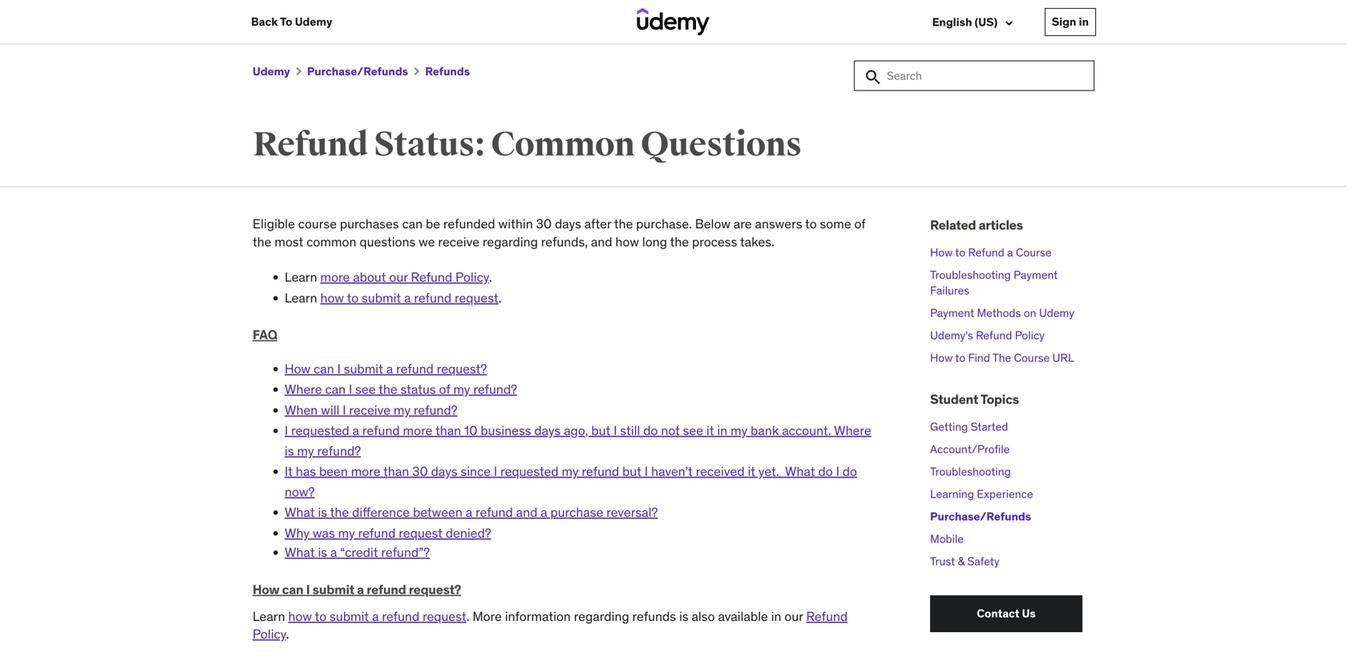 Task type: vqa. For each thing, say whether or not it's contained in the screenshot.
leftmost Udemy
yes



Task type: describe. For each thing, give the bounding box(es) containing it.
why
[[285, 525, 310, 542]]

0 vertical spatial course
[[1016, 246, 1052, 260]]

trust & safety link
[[930, 555, 1000, 569]]

1 horizontal spatial udemy
[[295, 14, 332, 29]]

url
[[1053, 351, 1074, 365]]

refund inside the learn more about our refund policy . learn how to submit a refund request .
[[411, 269, 452, 286]]

common
[[491, 124, 635, 166]]

it
[[285, 464, 293, 480]]

to down related
[[956, 246, 966, 260]]

how to refund a course link
[[930, 246, 1052, 260]]

sign in
[[1052, 14, 1089, 29]]

long
[[642, 234, 667, 250]]

between
[[413, 505, 463, 521]]

days inside purchases can be refunded within 30 days after the purchase. below are answers to some of the most common questions we receive regarding refunds, and how long the process takes.
[[555, 216, 581, 232]]

related
[[930, 217, 976, 233]]

answers
[[755, 216, 802, 232]]

below
[[695, 216, 731, 232]]

0 vertical spatial than
[[435, 423, 461, 439]]

udemy's
[[930, 328, 973, 343]]

purchase.
[[636, 216, 692, 232]]

back to udemy
[[251, 14, 332, 29]]

the down purchase.
[[670, 234, 689, 250]]

account/profile
[[930, 442, 1010, 457]]

my up 10
[[453, 382, 470, 398]]

how inside purchases can be refunded within 30 days after the purchase. below are answers to some of the most common questions we receive regarding refunds, and how long the process takes.
[[616, 234, 639, 250]]

0 horizontal spatial see
[[355, 382, 376, 398]]

information
[[505, 609, 571, 625]]

submit down how can i submit a refund request?
[[330, 609, 369, 625]]

my down where can i see the status of my refund? link
[[394, 402, 411, 418]]

getting started account/profile troubleshooting learning experience purchase/refunds mobile trust & safety
[[930, 420, 1033, 569]]

payment methods on udemy link
[[930, 306, 1075, 320]]

contact us
[[977, 607, 1036, 621]]

status
[[401, 382, 436, 398]]

related articles
[[930, 217, 1023, 233]]

2 vertical spatial refund?
[[317, 443, 361, 460]]

on
[[1024, 306, 1037, 320]]

faq
[[253, 327, 278, 343]]

and inside faq how can i submit a refund request? where can i see the status of my refund? when will i receive my refund? i requested a refund more than 10 business days ago, but i still do not see it in my bank account. where is my refund? it has been more than 30 days since i requested my refund but i haven't received it yet.  what do i do now? what is the difference between a refund and a purchase reversal? why was my refund request denied? what is a "credit refund"?
[[516, 505, 538, 521]]

2 vertical spatial more
[[351, 464, 381, 480]]

how can i submit a refund request? link
[[285, 361, 487, 377]]

also
[[692, 609, 715, 625]]

course
[[298, 216, 337, 232]]

1 horizontal spatial regarding
[[574, 609, 629, 625]]

to inside the learn more about our refund policy . learn how to submit a refund request .
[[347, 290, 359, 306]]

policy inside the learn more about our refund policy . learn how to submit a refund request .
[[456, 269, 489, 286]]

a down when will i receive my refund? link
[[353, 423, 359, 439]]

some
[[820, 216, 852, 232]]

us
[[1022, 607, 1036, 621]]

reversal?
[[607, 505, 658, 521]]

how inside the learn more about our refund policy . learn how to submit a refund request .
[[320, 290, 344, 306]]

mobile link
[[930, 532, 964, 547]]

when will i receive my refund? link
[[285, 402, 458, 418]]

learning experience link
[[930, 487, 1033, 502]]

1 vertical spatial request?
[[409, 582, 461, 598]]

in inside faq how can i submit a refund request? where can i see the status of my refund? when will i receive my refund? i requested a refund more than 10 business days ago, but i still do not see it in my bank account. where is my refund? it has been more than 30 days since i requested my refund but i haven't received it yet.  what do i do now? what is the difference between a refund and a purchase reversal? why was my refund request denied? what is a "credit refund"?
[[717, 423, 728, 439]]

request inside the learn more about our refund policy . learn how to submit a refund request .
[[455, 290, 499, 306]]

find
[[968, 351, 990, 365]]

0 vertical spatial how to submit a refund request link
[[320, 290, 499, 306]]

what is a "credit refund"? link
[[285, 545, 430, 561]]

of inside purchases can be refunded within 30 days after the purchase. below are answers to some of the most common questions we receive regarding refunds, and how long the process takes.
[[855, 216, 866, 232]]

to
[[280, 14, 292, 29]]

1 vertical spatial learn
[[285, 290, 317, 306]]

our inside the learn more about our refund policy . learn how to submit a refund request .
[[389, 269, 408, 286]]

about
[[353, 269, 386, 286]]

"credit
[[340, 545, 378, 561]]

2 horizontal spatial do
[[843, 464, 857, 480]]

articles
[[979, 217, 1023, 233]]

submit down what is a "credit refund"? link
[[313, 582, 354, 598]]

1 horizontal spatial see
[[683, 423, 704, 439]]

what is the difference between a refund and a purchase reversal? link
[[285, 505, 658, 521]]

1 vertical spatial where
[[834, 423, 872, 439]]

submit inside faq how can i submit a refund request? where can i see the status of my refund? when will i receive my refund? i requested a refund more than 10 business days ago, but i still do not see it in my bank account. where is my refund? it has been more than 30 days since i requested my refund but i haven't received it yet.  what do i do now? what is the difference between a refund and a purchase reversal? why was my refund request denied? what is a "credit refund"?
[[344, 361, 383, 377]]

refund inside 'refund policy'
[[806, 609, 848, 625]]

refund down when will i receive my refund? link
[[362, 423, 400, 439]]

contact
[[977, 607, 1020, 621]]

business
[[481, 423, 531, 439]]

when
[[285, 402, 318, 418]]

sign
[[1052, 14, 1077, 29]]

my down i requested a refund more than 10 business days ago, but i still do not see it in my bank account. where is my refund? link
[[562, 464, 579, 480]]

account.
[[782, 423, 831, 439]]

1 vertical spatial our
[[785, 609, 803, 625]]

0 horizontal spatial it
[[707, 423, 714, 439]]

receive inside faq how can i submit a refund request? where can i see the status of my refund? when will i receive my refund? i requested a refund more than 10 business days ago, but i still do not see it in my bank account. where is my refund? it has been more than 30 days since i requested my refund but i haven't received it yet.  what do i do now? what is the difference between a refund and a purchase reversal? why was my refund request denied? what is a "credit refund"?
[[349, 402, 391, 418]]

1 horizontal spatial do
[[819, 464, 833, 480]]

refund down difference
[[358, 525, 396, 542]]

1 vertical spatial udemy
[[253, 64, 290, 79]]

2 vertical spatial days
[[431, 464, 458, 480]]

eligible
[[253, 216, 295, 232]]

10
[[464, 423, 478, 439]]

getting
[[930, 420, 968, 434]]

eligible course
[[253, 216, 340, 232]]

1 horizontal spatial refund?
[[414, 402, 458, 418]]

the right after
[[614, 216, 633, 232]]

purchase/refunds inside 'getting started account/profile troubleshooting learning experience purchase/refunds mobile trust & safety'
[[930, 510, 1032, 524]]

a inside how to refund a course troubleshooting payment failures payment methods on udemy udemy's refund policy how to find the course url
[[1007, 246, 1013, 260]]

refund status: common questions
[[253, 124, 802, 166]]

learn more about our refund policy . learn how to submit a refund request .
[[285, 269, 502, 306]]

failures
[[930, 284, 970, 298]]

since
[[461, 464, 491, 480]]

a left the purchase on the left bottom of the page
[[541, 505, 548, 521]]

2 horizontal spatial refund?
[[473, 382, 517, 398]]

0 horizontal spatial do
[[643, 423, 658, 439]]

a inside the learn more about our refund policy . learn how to submit a refund request .
[[404, 290, 411, 306]]

refunds
[[425, 64, 470, 79]]

1 vertical spatial how to submit a refund request link
[[288, 609, 467, 625]]

request inside faq how can i submit a refund request? where can i see the status of my refund? when will i receive my refund? i requested a refund more than 10 business days ago, but i still do not see it in my bank account. where is my refund? it has been more than 30 days since i requested my refund but i haven't received it yet.  what do i do now? what is the difference between a refund and a purchase reversal? why was my refund request denied? what is a "credit refund"?
[[399, 525, 443, 542]]

refund down how can i submit a refund request?
[[382, 609, 420, 625]]

my up has
[[297, 443, 314, 460]]

takes.
[[740, 234, 775, 250]]

safety
[[968, 555, 1000, 569]]

i requested a refund more than 10 business days ago, but i still do not see it in my bank account. where is my refund? link
[[285, 423, 872, 460]]

a down how can i submit a refund request?
[[372, 609, 379, 625]]

0 horizontal spatial payment
[[930, 306, 975, 320]]

topics
[[981, 391, 1019, 408]]

how to refund a course troubleshooting payment failures payment methods on udemy udemy's refund policy how to find the course url
[[930, 246, 1075, 365]]

why was my refund request denied? link
[[285, 525, 491, 542]]

the down how can i submit a refund request? link
[[379, 382, 398, 398]]

30 inside purchases can be refunded within 30 days after the purchase. below are answers to some of the most common questions we receive regarding refunds, and how long the process takes.
[[536, 216, 552, 232]]

troubleshooting payment failures link
[[930, 268, 1058, 298]]

it has been more than 30 days since i requested my refund but i haven't received it yet.  what do i do now? link
[[285, 464, 857, 501]]

troubleshooting inside how to refund a course troubleshooting payment failures payment methods on udemy udemy's refund policy how to find the course url
[[930, 268, 1011, 282]]

how to find the course url link
[[930, 351, 1074, 365]]

still
[[620, 423, 640, 439]]

contact us button
[[930, 596, 1083, 633]]

refund down refund"?
[[367, 582, 406, 598]]

refunds link
[[425, 64, 470, 79]]

1 vertical spatial but
[[623, 464, 642, 480]]

we
[[419, 234, 435, 250]]

0 horizontal spatial requested
[[291, 423, 349, 439]]

how can i submit a refund request?
[[253, 582, 461, 598]]

1 vertical spatial course
[[1014, 351, 1050, 365]]

most
[[275, 234, 303, 250]]

&
[[958, 555, 965, 569]]

sign in button
[[1045, 8, 1096, 36]]

receive inside purchases can be refunded within 30 days after the purchase. below are answers to some of the most common questions we receive regarding refunds, and how long the process takes.
[[438, 234, 480, 250]]

0 vertical spatial what
[[785, 464, 815, 480]]

available
[[718, 609, 768, 625]]

more about our refund policy link
[[320, 269, 489, 286]]

1 vertical spatial purchase/refunds link
[[930, 510, 1032, 524]]

udemy link
[[253, 64, 290, 79]]

purchases can be refunded within 30 days after the purchase. below are answers to some of the most common questions we receive regarding refunds, and how long the process takes.
[[253, 216, 866, 250]]

started
[[971, 420, 1009, 434]]

0 vertical spatial purchase/refunds
[[307, 64, 408, 79]]

the
[[993, 351, 1012, 365]]

0 vertical spatial where
[[285, 382, 322, 398]]

has
[[296, 464, 316, 480]]

back
[[251, 14, 278, 29]]

2 vertical spatial how
[[288, 609, 312, 625]]

refund up denied?
[[476, 505, 513, 521]]

is up was
[[318, 505, 327, 521]]

of inside faq how can i submit a refund request? where can i see the status of my refund? when will i receive my refund? i requested a refund more than 10 business days ago, but i still do not see it in my bank account. where is my refund? it has been more than 30 days since i requested my refund but i haven't received it yet.  what do i do now? what is the difference between a refund and a purchase reversal? why was my refund request denied? what is a "credit refund"?
[[439, 382, 450, 398]]

refunds,
[[541, 234, 588, 250]]



Task type: locate. For each thing, give the bounding box(es) containing it.
received
[[696, 464, 745, 480]]

0 vertical spatial how
[[616, 234, 639, 250]]

purchase
[[551, 505, 603, 521]]

ago,
[[564, 423, 588, 439]]

requested down business
[[501, 464, 559, 480]]

receive down 'refunded'
[[438, 234, 480, 250]]

been
[[319, 464, 348, 480]]

refund status: common questions main content
[[0, 44, 1347, 658]]

to down about
[[347, 290, 359, 306]]

0 horizontal spatial purchase/refunds link
[[307, 64, 408, 79]]

request down 'refunded'
[[455, 290, 499, 306]]

0 vertical spatial it
[[707, 423, 714, 439]]

Search search field
[[854, 60, 1095, 91]]

2 vertical spatial policy
[[253, 627, 286, 643]]

1 vertical spatial what
[[285, 505, 315, 521]]

to down how can i submit a refund request?
[[315, 609, 327, 625]]

udemy right to
[[295, 14, 332, 29]]

of right some
[[855, 216, 866, 232]]

english (us) link
[[932, 15, 1013, 31]]

0 horizontal spatial more
[[320, 269, 350, 286]]

than left 10
[[435, 423, 461, 439]]

in up received on the right bottom of page
[[717, 423, 728, 439]]

our right available
[[785, 609, 803, 625]]

more right been
[[351, 464, 381, 480]]

what down why
[[285, 545, 315, 561]]

1 horizontal spatial purchase/refunds
[[930, 510, 1032, 524]]

more left about
[[320, 269, 350, 286]]

request? down refund"?
[[409, 582, 461, 598]]

policy inside 'refund policy'
[[253, 627, 286, 643]]

troubleshooting
[[930, 268, 1011, 282], [930, 465, 1011, 479]]

payment
[[1014, 268, 1058, 282], [930, 306, 975, 320]]

how down common
[[320, 290, 344, 306]]

is
[[285, 443, 294, 460], [318, 505, 327, 521], [318, 545, 327, 561], [679, 609, 689, 625]]

1 vertical spatial days
[[535, 423, 561, 439]]

1 vertical spatial see
[[683, 423, 704, 439]]

days up refunds, at the left of the page
[[555, 216, 581, 232]]

0 horizontal spatial policy
[[253, 627, 286, 643]]

0 horizontal spatial but
[[592, 423, 611, 439]]

0 vertical spatial request
[[455, 290, 499, 306]]

refund? down status
[[414, 402, 458, 418]]

1 horizontal spatial more
[[351, 464, 381, 480]]

1 vertical spatial troubleshooting
[[930, 465, 1011, 479]]

0 vertical spatial and
[[591, 234, 613, 250]]

see
[[355, 382, 376, 398], [683, 423, 704, 439]]

0 vertical spatial 30
[[536, 216, 552, 232]]

1 vertical spatial regarding
[[574, 609, 629, 625]]

none search field inside refund status: common questions main content
[[854, 60, 1095, 91]]

2 horizontal spatial how
[[616, 234, 639, 250]]

it right not on the bottom of page
[[707, 423, 714, 439]]

0 horizontal spatial purchase/refunds
[[307, 64, 408, 79]]

1 vertical spatial refund?
[[414, 402, 458, 418]]

can inside purchases can be refunded within 30 days after the purchase. below are answers to some of the most common questions we receive regarding refunds, and how long the process takes.
[[402, 216, 423, 232]]

learn for how
[[253, 609, 285, 625]]

it right received on the right bottom of page
[[748, 464, 756, 480]]

0 horizontal spatial of
[[439, 382, 450, 398]]

learn how to submit a refund request . more information regarding refunds is also available in our
[[253, 609, 806, 625]]

course down articles
[[1016, 246, 1052, 260]]

purchase/refunds
[[307, 64, 408, 79], [930, 510, 1032, 524]]

a down was
[[330, 545, 337, 561]]

refund down more about our refund policy link
[[414, 290, 452, 306]]

but right ago,
[[592, 423, 611, 439]]

0 horizontal spatial regarding
[[483, 234, 538, 250]]

0 vertical spatial more
[[320, 269, 350, 286]]

of
[[855, 216, 866, 232], [439, 382, 450, 398]]

and down after
[[591, 234, 613, 250]]

1 troubleshooting from the top
[[930, 268, 1011, 282]]

student topics
[[930, 391, 1019, 408]]

0 vertical spatial request?
[[437, 361, 487, 377]]

troubleshooting up failures
[[930, 268, 1011, 282]]

30 up between
[[412, 464, 428, 480]]

refund up status
[[396, 361, 434, 377]]

None search field
[[854, 60, 1095, 91]]

1 horizontal spatial and
[[591, 234, 613, 250]]

faq how can i submit a refund request? where can i see the status of my refund? when will i receive my refund? i requested a refund more than 10 business days ago, but i still do not see it in my bank account. where is my refund? it has been more than 30 days since i requested my refund but i haven't received it yet.  what do i do now? what is the difference between a refund and a purchase reversal? why was my refund request denied? what is a "credit refund"?
[[253, 327, 872, 561]]

udemy inside how to refund a course troubleshooting payment failures payment methods on udemy udemy's refund policy how to find the course url
[[1039, 306, 1075, 320]]

after
[[585, 216, 611, 232]]

troubleshooting link
[[930, 465, 1011, 479]]

refund? up been
[[317, 443, 361, 460]]

refund policy
[[253, 609, 848, 643]]

the down eligible
[[253, 234, 272, 250]]

account/profile link
[[930, 442, 1010, 457]]

2 vertical spatial what
[[285, 545, 315, 561]]

more
[[473, 609, 502, 625]]

requested
[[291, 423, 349, 439], [501, 464, 559, 480]]

see up when will i receive my refund? link
[[355, 382, 376, 398]]

policy inside how to refund a course troubleshooting payment failures payment methods on udemy udemy's refund policy how to find the course url
[[1015, 328, 1045, 343]]

where
[[285, 382, 322, 398], [834, 423, 872, 439]]

1 horizontal spatial it
[[748, 464, 756, 480]]

regarding left refunds
[[574, 609, 629, 625]]

course right the
[[1014, 351, 1050, 365]]

in
[[1079, 14, 1089, 29], [717, 423, 728, 439], [771, 609, 782, 625]]

days left ago,
[[535, 423, 561, 439]]

submit down about
[[362, 290, 401, 306]]

a down articles
[[1007, 246, 1013, 260]]

1 horizontal spatial policy
[[456, 269, 489, 286]]

how
[[930, 246, 953, 260], [930, 351, 953, 365], [285, 361, 311, 377], [253, 582, 279, 598]]

a down more about our refund policy link
[[404, 290, 411, 306]]

30
[[536, 216, 552, 232], [412, 464, 428, 480]]

udemy right the on
[[1039, 306, 1075, 320]]

1 vertical spatial payment
[[930, 306, 975, 320]]

0 vertical spatial see
[[355, 382, 376, 398]]

but
[[592, 423, 611, 439], [623, 464, 642, 480]]

0 horizontal spatial how
[[288, 609, 312, 625]]

how to submit a refund request link down more about our refund policy link
[[320, 290, 499, 306]]

what down account.
[[785, 464, 815, 480]]

1 horizontal spatial receive
[[438, 234, 480, 250]]

a down "credit
[[357, 582, 364, 598]]

english (us)
[[932, 15, 1000, 29]]

refund inside the learn more about our refund policy . learn how to submit a refund request .
[[414, 290, 452, 306]]

questions
[[360, 234, 416, 250]]

1 vertical spatial than
[[383, 464, 409, 480]]

status:
[[374, 124, 485, 166]]

where up the when
[[285, 382, 322, 398]]

to inside purchases can be refunded within 30 days after the purchase. below are answers to some of the most common questions we receive regarding refunds, and how long the process takes.
[[805, 216, 817, 232]]

a up denied?
[[466, 505, 473, 521]]

is up it
[[285, 443, 294, 460]]

2 vertical spatial learn
[[253, 609, 285, 625]]

0 vertical spatial our
[[389, 269, 408, 286]]

and left the purchase on the left bottom of the page
[[516, 505, 538, 521]]

refund down i requested a refund more than 10 business days ago, but i still do not see it in my bank account. where is my refund? link
[[582, 464, 619, 480]]

in inside button
[[1079, 14, 1089, 29]]

do
[[643, 423, 658, 439], [819, 464, 833, 480], [843, 464, 857, 480]]

where can i see the status of my refund? link
[[285, 382, 517, 398]]

where right account.
[[834, 423, 872, 439]]

0 horizontal spatial where
[[285, 382, 322, 398]]

how inside faq how can i submit a refund request? where can i see the status of my refund? when will i receive my refund? i requested a refund more than 10 business days ago, but i still do not see it in my bank account. where is my refund? it has been more than 30 days since i requested my refund but i haven't received it yet.  what do i do now? what is the difference between a refund and a purchase reversal? why was my refund request denied? what is a "credit refund"?
[[285, 361, 311, 377]]

0 vertical spatial requested
[[291, 423, 349, 439]]

process
[[692, 234, 737, 250]]

days
[[555, 216, 581, 232], [535, 423, 561, 439], [431, 464, 458, 480]]

payment down failures
[[930, 306, 975, 320]]

learn for more
[[285, 269, 317, 286]]

(us)
[[975, 15, 998, 29]]

submit inside the learn more about our refund policy . learn how to submit a refund request .
[[362, 290, 401, 306]]

getting started link
[[930, 420, 1009, 434]]

how to submit a refund request link down how can i submit a refund request?
[[288, 609, 467, 625]]

but left haven't
[[623, 464, 642, 480]]

30 up refunds, at the left of the page
[[536, 216, 552, 232]]

haven't
[[651, 464, 693, 480]]

bank
[[751, 423, 779, 439]]

more inside the learn more about our refund policy . learn how to submit a refund request .
[[320, 269, 350, 286]]

within
[[499, 216, 533, 232]]

0 vertical spatial days
[[555, 216, 581, 232]]

0 vertical spatial troubleshooting
[[930, 268, 1011, 282]]

our right about
[[389, 269, 408, 286]]

of right status
[[439, 382, 450, 398]]

requested down will
[[291, 423, 349, 439]]

1 vertical spatial requested
[[501, 464, 559, 480]]

more down status
[[403, 423, 433, 439]]

2 troubleshooting from the top
[[930, 465, 1011, 479]]

difference
[[352, 505, 410, 521]]

1 horizontal spatial requested
[[501, 464, 559, 480]]

1 horizontal spatial 30
[[536, 216, 552, 232]]

what
[[785, 464, 815, 480], [285, 505, 315, 521], [285, 545, 315, 561]]

udemy
[[295, 14, 332, 29], [253, 64, 290, 79], [1039, 306, 1075, 320]]

payment up the on
[[1014, 268, 1058, 282]]

is down was
[[318, 545, 327, 561]]

0 horizontal spatial and
[[516, 505, 538, 521]]

now?
[[285, 484, 315, 501]]

1 horizontal spatial where
[[834, 423, 872, 439]]

than
[[435, 423, 461, 439], [383, 464, 409, 480]]

is left also
[[679, 609, 689, 625]]

submit
[[362, 290, 401, 306], [344, 361, 383, 377], [313, 582, 354, 598], [330, 609, 369, 625]]

1 vertical spatial receive
[[349, 402, 391, 418]]

1 vertical spatial and
[[516, 505, 538, 521]]

our
[[389, 269, 408, 286], [785, 609, 803, 625]]

more
[[320, 269, 350, 286], [403, 423, 433, 439], [351, 464, 381, 480]]

english
[[932, 15, 972, 29]]

policy
[[456, 269, 489, 286], [1015, 328, 1045, 343], [253, 627, 286, 643]]

2 vertical spatial in
[[771, 609, 782, 625]]

1 vertical spatial of
[[439, 382, 450, 398]]

learning
[[930, 487, 974, 502]]

the up was
[[330, 505, 349, 521]]

refund? up business
[[473, 382, 517, 398]]

2 horizontal spatial more
[[403, 423, 433, 439]]

0 vertical spatial refund?
[[473, 382, 517, 398]]

0 vertical spatial but
[[592, 423, 611, 439]]

.
[[489, 269, 492, 286], [499, 290, 502, 306], [467, 609, 470, 625], [286, 627, 289, 643]]

my up what is a "credit refund"? link
[[338, 525, 355, 542]]

my left bank
[[731, 423, 748, 439]]

0 horizontal spatial receive
[[349, 402, 391, 418]]

a up where can i see the status of my refund? link
[[386, 361, 393, 377]]

and inside purchases can be refunded within 30 days after the purchase. below are answers to some of the most common questions we receive regarding refunds, and how long the process takes.
[[591, 234, 613, 250]]

submit up when will i receive my refund? link
[[344, 361, 383, 377]]

trust
[[930, 555, 955, 569]]

1 horizontal spatial of
[[855, 216, 866, 232]]

0 vertical spatial receive
[[438, 234, 480, 250]]

back to udemy link
[[251, 0, 332, 44]]

0 vertical spatial udemy
[[295, 14, 332, 29]]

in right available
[[771, 609, 782, 625]]

troubleshooting down account/profile
[[930, 465, 1011, 479]]

was
[[313, 525, 335, 542]]

udemy's refund policy link
[[930, 328, 1045, 343]]

regarding
[[483, 234, 538, 250], [574, 609, 629, 625]]

and
[[591, 234, 613, 250], [516, 505, 538, 521]]

0 horizontal spatial our
[[389, 269, 408, 286]]

to left some
[[805, 216, 817, 232]]

see right not on the bottom of page
[[683, 423, 704, 439]]

1 vertical spatial purchase/refunds
[[930, 510, 1032, 524]]

1 horizontal spatial in
[[771, 609, 782, 625]]

1 horizontal spatial but
[[623, 464, 642, 480]]

1 horizontal spatial purchase/refunds link
[[930, 510, 1032, 524]]

questions
[[641, 124, 802, 166]]

30 inside faq how can i submit a refund request? where can i see the status of my refund? when will i receive my refund? i requested a refund more than 10 business days ago, but i still do not see it in my bank account. where is my refund? it has been more than 30 days since i requested my refund but i haven't received it yet.  what do i do now? what is the difference between a refund and a purchase reversal? why was my refund request denied? what is a "credit refund"?
[[412, 464, 428, 480]]

be
[[426, 216, 440, 232]]

request up refund"?
[[399, 525, 443, 542]]

0 vertical spatial payment
[[1014, 268, 1058, 282]]

0 vertical spatial purchase/refunds link
[[307, 64, 408, 79]]

troubleshooting inside 'getting started account/profile troubleshooting learning experience purchase/refunds mobile trust & safety'
[[930, 465, 1011, 479]]

1 vertical spatial it
[[748, 464, 756, 480]]

1 vertical spatial 30
[[412, 464, 428, 480]]

request? up 10
[[437, 361, 487, 377]]

0 horizontal spatial 30
[[412, 464, 428, 480]]

refunds
[[633, 609, 676, 625]]

learn
[[285, 269, 317, 286], [285, 290, 317, 306], [253, 609, 285, 625]]

than up difference
[[383, 464, 409, 480]]

0 horizontal spatial udemy
[[253, 64, 290, 79]]

regarding down within
[[483, 234, 538, 250]]

in right sign
[[1079, 14, 1089, 29]]

0 horizontal spatial refund?
[[317, 443, 361, 460]]

0 vertical spatial of
[[855, 216, 866, 232]]

1 horizontal spatial payment
[[1014, 268, 1058, 282]]

2 horizontal spatial in
[[1079, 14, 1089, 29]]

how down how can i submit a refund request?
[[288, 609, 312, 625]]

receive
[[438, 234, 480, 250], [349, 402, 391, 418]]

request left more
[[423, 609, 467, 625]]

course
[[1016, 246, 1052, 260], [1014, 351, 1050, 365]]

what down now?
[[285, 505, 315, 521]]

days left since
[[431, 464, 458, 480]]

regarding inside purchases can be refunded within 30 days after the purchase. below are answers to some of the most common questions we receive regarding refunds, and how long the process takes.
[[483, 234, 538, 250]]

how left "long"
[[616, 234, 639, 250]]

request? inside faq how can i submit a refund request? where can i see the status of my refund? when will i receive my refund? i requested a refund more than 10 business days ago, but i still do not see it in my bank account. where is my refund? it has been more than 30 days since i requested my refund but i haven't received it yet.  what do i do now? what is the difference between a refund and a purchase reversal? why was my refund request denied? what is a "credit refund"?
[[437, 361, 487, 377]]

udemy down back
[[253, 64, 290, 79]]

how
[[616, 234, 639, 250], [320, 290, 344, 306], [288, 609, 312, 625]]

0 vertical spatial regarding
[[483, 234, 538, 250]]

to
[[805, 216, 817, 232], [956, 246, 966, 260], [347, 290, 359, 306], [956, 351, 966, 365], [315, 609, 327, 625]]

1 vertical spatial request
[[399, 525, 443, 542]]

denied?
[[446, 525, 491, 542]]

1 horizontal spatial how
[[320, 290, 344, 306]]

2 vertical spatial request
[[423, 609, 467, 625]]

to left find
[[956, 351, 966, 365]]

receive down where can i see the status of my refund? link
[[349, 402, 391, 418]]

1 horizontal spatial than
[[435, 423, 461, 439]]

1 vertical spatial in
[[717, 423, 728, 439]]



